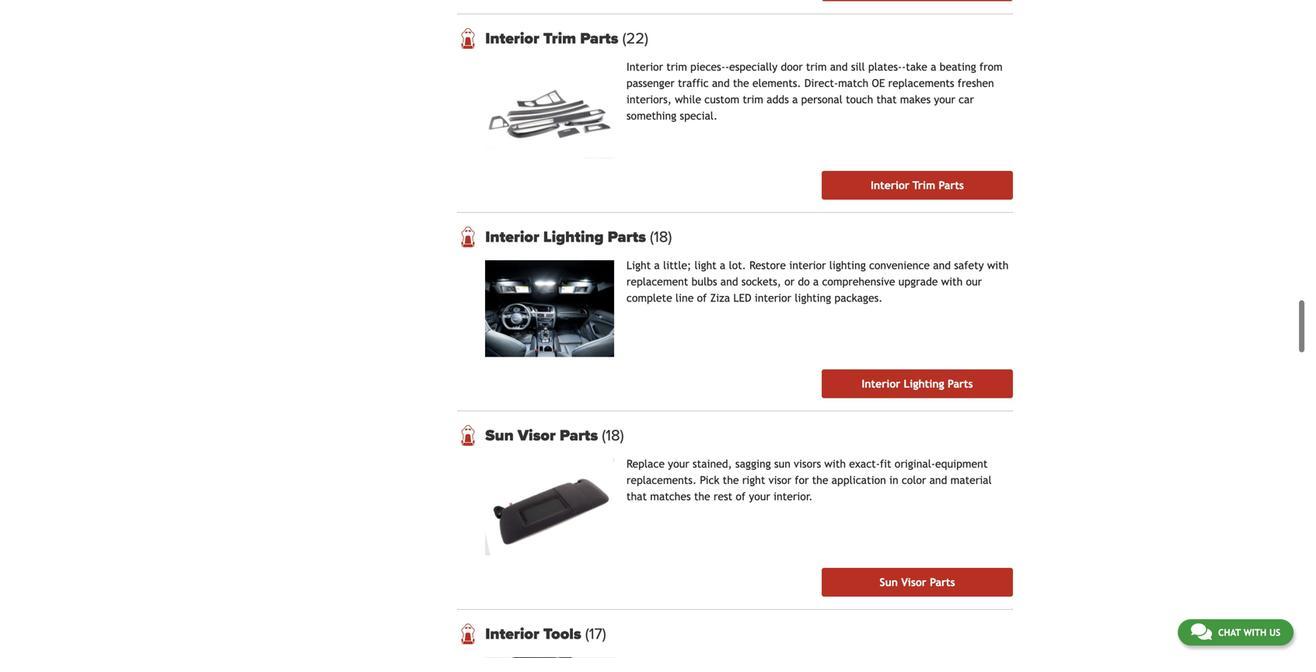 Task type: describe. For each thing, give the bounding box(es) containing it.
the inside interior trim pieces--especially door trim and sill plates--take a beating from passenger traffic and the elements. direct-match oe replacements freshen interiors, while custom trim adds a personal touch that makes your car something special.
[[733, 77, 750, 89]]

1 horizontal spatial trim
[[743, 93, 764, 106]]

parts for the topmost sun visor parts link
[[560, 427, 598, 445]]

match
[[839, 77, 869, 89]]

touch
[[846, 93, 874, 106]]

the up the rest
[[723, 474, 739, 487]]

with left our
[[942, 276, 963, 288]]

replacements.
[[627, 474, 697, 487]]

interior trim pieces--especially door trim and sill plates--take a beating from passenger traffic and the elements. direct-match oe replacements freshen interiors, while custom trim adds a personal touch that makes your car something special.
[[627, 61, 1003, 122]]

your inside interior trim pieces--especially door trim and sill plates--take a beating from passenger traffic and the elements. direct-match oe replacements freshen interiors, while custom trim adds a personal touch that makes your car something special.
[[935, 93, 956, 106]]

0 horizontal spatial trim
[[544, 29, 577, 48]]

1 horizontal spatial trim
[[913, 179, 936, 192]]

light a little; light a lot. restore interior lighting convenience and safety with replacement bulbs and sockets, or do a comprehensive upgrade with our complete line of ziza led interior lighting packages.
[[627, 259, 1009, 304]]

1 vertical spatial interior trim parts link
[[822, 171, 1014, 200]]

and up custom on the top of the page
[[712, 77, 730, 89]]

makes
[[901, 93, 931, 106]]

door
[[781, 61, 803, 73]]

pieces-
[[691, 61, 726, 73]]

while
[[675, 93, 702, 106]]

1 vertical spatial sun visor parts
[[880, 577, 956, 589]]

oe
[[872, 77, 885, 89]]

line
[[676, 292, 694, 304]]

1 vertical spatial interior trim parts
[[871, 179, 965, 192]]

rest
[[714, 491, 733, 503]]

comments image
[[1192, 623, 1213, 642]]

adds
[[767, 93, 789, 106]]

color
[[902, 474, 927, 487]]

chat
[[1219, 628, 1242, 639]]

interior inside interior lighting parts link
[[862, 378, 901, 390]]

safety
[[955, 259, 984, 272]]

material
[[951, 474, 992, 487]]

a right take
[[931, 61, 937, 73]]

personal
[[802, 93, 843, 106]]

interiors,
[[627, 93, 672, 106]]

traffic
[[678, 77, 709, 89]]

2 - from the left
[[902, 61, 906, 73]]

freshen
[[958, 77, 995, 89]]

visor for sun visor parts link to the bottom
[[902, 577, 927, 589]]

beating
[[940, 61, 977, 73]]

exact-
[[850, 458, 880, 471]]

0 vertical spatial lighting
[[830, 259, 866, 272]]

visor
[[769, 474, 792, 487]]

replacement
[[627, 276, 689, 288]]

interior.
[[774, 491, 813, 503]]

light
[[695, 259, 717, 272]]

plates-
[[869, 61, 902, 73]]

sun visor parts thumbnail image image
[[486, 459, 614, 556]]

1 vertical spatial sun
[[880, 577, 898, 589]]

visors
[[794, 458, 822, 471]]

interior trim parts thumbnail image image
[[486, 62, 614, 159]]

interior tools link
[[486, 625, 1014, 644]]

of inside replace your stained, sagging sun visors with exact-fit original-equipment replacements. pick the right visor for the application in color and material that matches the rest of your interior.
[[736, 491, 746, 503]]

light
[[627, 259, 651, 272]]

equipment
[[936, 458, 988, 471]]

interior lighting parts for the bottommost interior lighting parts link
[[862, 378, 974, 390]]

1 vertical spatial interior lighting parts link
[[822, 370, 1014, 399]]

restore
[[750, 259, 786, 272]]

interior inside interior trim pieces--especially door trim and sill plates--take a beating from passenger traffic and the elements. direct-match oe replacements freshen interiors, while custom trim adds a personal touch that makes your car something special.
[[627, 61, 664, 73]]

from
[[980, 61, 1003, 73]]

and down lot.
[[721, 276, 739, 288]]

in
[[890, 474, 899, 487]]

parts for topmost interior lighting parts link
[[608, 228, 646, 247]]

especially
[[730, 61, 778, 73]]

led
[[734, 292, 752, 304]]

a right 'adds'
[[793, 93, 798, 106]]

fit
[[880, 458, 892, 471]]

comprehensive
[[823, 276, 896, 288]]

lighting for topmost interior lighting parts link
[[544, 228, 604, 247]]

visor for the topmost sun visor parts link
[[518, 427, 556, 445]]



Task type: vqa. For each thing, say whether or not it's contained in the screenshot.
upgrade
yes



Task type: locate. For each thing, give the bounding box(es) containing it.
1 horizontal spatial that
[[877, 93, 897, 106]]

that inside interior trim pieces--especially door trim and sill plates--take a beating from passenger traffic and the elements. direct-match oe replacements freshen interiors, while custom trim adds a personal touch that makes your car something special.
[[877, 93, 897, 106]]

0 horizontal spatial interior trim parts
[[486, 29, 623, 48]]

1 horizontal spatial visor
[[902, 577, 927, 589]]

stained,
[[693, 458, 733, 471]]

0 vertical spatial of
[[697, 292, 707, 304]]

1 vertical spatial trim
[[913, 179, 936, 192]]

1 horizontal spatial interior trim parts
[[871, 179, 965, 192]]

upgrade
[[899, 276, 938, 288]]

interior lighting parts for topmost interior lighting parts link
[[486, 228, 650, 247]]

trim
[[667, 61, 688, 73], [807, 61, 827, 73], [743, 93, 764, 106]]

the down especially
[[733, 77, 750, 89]]

0 vertical spatial your
[[935, 93, 956, 106]]

replacements
[[889, 77, 955, 89]]

your left car
[[935, 93, 956, 106]]

the
[[733, 77, 750, 89], [723, 474, 739, 487], [813, 474, 829, 487], [695, 491, 711, 503]]

sun visor parts link
[[486, 427, 1014, 445], [822, 568, 1014, 597]]

matches
[[650, 491, 691, 503]]

replace your stained, sagging sun visors with exact-fit original-equipment replacements. pick the right visor for the application in color and material that matches the rest of your interior.
[[627, 458, 992, 503]]

0 vertical spatial visor
[[518, 427, 556, 445]]

lighting inside interior lighting parts link
[[904, 378, 945, 390]]

sun
[[486, 427, 514, 445], [880, 577, 898, 589]]

trim
[[544, 29, 577, 48], [913, 179, 936, 192]]

1 vertical spatial lighting
[[795, 292, 832, 304]]

0 horizontal spatial that
[[627, 491, 647, 503]]

sagging
[[736, 458, 771, 471]]

0 horizontal spatial your
[[668, 458, 690, 471]]

0 vertical spatial sun visor parts link
[[486, 427, 1014, 445]]

-
[[726, 61, 730, 73], [902, 61, 906, 73]]

special.
[[680, 110, 718, 122]]

1 horizontal spatial -
[[902, 61, 906, 73]]

tools
[[544, 625, 582, 644]]

and left sill
[[831, 61, 848, 73]]

lighting
[[544, 228, 604, 247], [904, 378, 945, 390]]

custom
[[705, 93, 740, 106]]

1 vertical spatial of
[[736, 491, 746, 503]]

car
[[959, 93, 975, 106]]

and right color
[[930, 474, 948, 487]]

and left safety
[[934, 259, 951, 272]]

1 vertical spatial lighting
[[904, 378, 945, 390]]

interior lighting parts link
[[486, 228, 1014, 247], [822, 370, 1014, 399]]

parts for sun visor parts link to the bottom
[[930, 577, 956, 589]]

visor
[[518, 427, 556, 445], [902, 577, 927, 589]]

0 horizontal spatial -
[[726, 61, 730, 73]]

of down bulbs
[[697, 292, 707, 304]]

2 horizontal spatial your
[[935, 93, 956, 106]]

replace
[[627, 458, 665, 471]]

interior
[[790, 259, 826, 272], [755, 292, 792, 304]]

a left lot.
[[720, 259, 726, 272]]

1 horizontal spatial lighting
[[904, 378, 945, 390]]

1 vertical spatial sun visor parts link
[[822, 568, 1014, 597]]

1 vertical spatial that
[[627, 491, 647, 503]]

something
[[627, 110, 677, 122]]

0 horizontal spatial interior lighting parts
[[486, 228, 650, 247]]

lighting for the bottommost interior lighting parts link
[[904, 378, 945, 390]]

a
[[931, 61, 937, 73], [793, 93, 798, 106], [655, 259, 660, 272], [720, 259, 726, 272], [814, 276, 819, 288]]

with right visors
[[825, 458, 846, 471]]

interior up do
[[790, 259, 826, 272]]

interior trim parts
[[486, 29, 623, 48], [871, 179, 965, 192]]

and
[[831, 61, 848, 73], [712, 77, 730, 89], [934, 259, 951, 272], [721, 276, 739, 288], [930, 474, 948, 487]]

- up the replacements
[[902, 61, 906, 73]]

interior lighting parts thumbnail image image
[[486, 261, 614, 357]]

lighting
[[830, 259, 866, 272], [795, 292, 832, 304]]

2 horizontal spatial trim
[[807, 61, 827, 73]]

for
[[795, 474, 809, 487]]

take
[[906, 61, 928, 73]]

right
[[743, 474, 766, 487]]

1 horizontal spatial sun
[[880, 577, 898, 589]]

chat with us
[[1219, 628, 1281, 639]]

your down right
[[749, 491, 771, 503]]

sill
[[852, 61, 866, 73]]

with inside replace your stained, sagging sun visors with exact-fit original-equipment replacements. pick the right visor for the application in color and material that matches the rest of your interior.
[[825, 458, 846, 471]]

direct-
[[805, 77, 839, 89]]

1 vertical spatial interior lighting parts
[[862, 378, 974, 390]]

of right the rest
[[736, 491, 746, 503]]

that down oe
[[877, 93, 897, 106]]

0 horizontal spatial of
[[697, 292, 707, 304]]

- up custom on the top of the page
[[726, 61, 730, 73]]

0 vertical spatial interior trim parts link
[[486, 29, 1014, 48]]

elements.
[[753, 77, 802, 89]]

trim left 'adds'
[[743, 93, 764, 106]]

0 vertical spatial that
[[877, 93, 897, 106]]

lot.
[[729, 259, 747, 272]]

1 vertical spatial visor
[[902, 577, 927, 589]]

packages.
[[835, 292, 883, 304]]

0 horizontal spatial sun visor parts
[[486, 427, 602, 445]]

0 vertical spatial lighting
[[544, 228, 604, 247]]

sun visor parts
[[486, 427, 602, 445], [880, 577, 956, 589]]

1 vertical spatial interior
[[755, 292, 792, 304]]

0 vertical spatial interior lighting parts
[[486, 228, 650, 247]]

parts
[[580, 29, 619, 48], [939, 179, 965, 192], [608, 228, 646, 247], [948, 378, 974, 390], [560, 427, 598, 445], [930, 577, 956, 589]]

with left the us
[[1244, 628, 1267, 639]]

0 horizontal spatial lighting
[[544, 228, 604, 247]]

your up replacements.
[[668, 458, 690, 471]]

0 vertical spatial trim
[[544, 29, 577, 48]]

of
[[697, 292, 707, 304], [736, 491, 746, 503]]

do
[[798, 276, 810, 288]]

the down pick
[[695, 491, 711, 503]]

1 horizontal spatial sun visor parts
[[880, 577, 956, 589]]

0 horizontal spatial sun
[[486, 427, 514, 445]]

lighting up comprehensive
[[830, 259, 866, 272]]

interior down sockets,
[[755, 292, 792, 304]]

our
[[966, 276, 983, 288]]

a up the replacement
[[655, 259, 660, 272]]

0 vertical spatial interior
[[790, 259, 826, 272]]

little;
[[664, 259, 692, 272]]

sockets,
[[742, 276, 782, 288]]

us
[[1270, 628, 1281, 639]]

1 horizontal spatial interior lighting parts
[[862, 378, 974, 390]]

a right do
[[814, 276, 819, 288]]

0 vertical spatial interior trim parts
[[486, 29, 623, 48]]

interior trim parts link
[[486, 29, 1014, 48], [822, 171, 1014, 200]]

of inside light a little; light a lot. restore interior lighting convenience and safety with replacement bulbs and sockets, or do a comprehensive upgrade with our complete line of ziza led interior lighting packages.
[[697, 292, 707, 304]]

ziza
[[711, 292, 731, 304]]

chat with us link
[[1178, 620, 1294, 646]]

convenience
[[870, 259, 930, 272]]

original-
[[895, 458, 936, 471]]

that inside replace your stained, sagging sun visors with exact-fit original-equipment replacements. pick the right visor for the application in color and material that matches the rest of your interior.
[[627, 491, 647, 503]]

passenger
[[627, 77, 675, 89]]

trim up traffic
[[667, 61, 688, 73]]

interior tools
[[486, 625, 586, 644]]

0 vertical spatial sun
[[486, 427, 514, 445]]

parts for the bottommost interior lighting parts link
[[948, 378, 974, 390]]

0 vertical spatial sun visor parts
[[486, 427, 602, 445]]

interior lighting parts
[[486, 228, 650, 247], [862, 378, 974, 390]]

0 vertical spatial interior lighting parts link
[[486, 228, 1014, 247]]

with
[[988, 259, 1009, 272], [942, 276, 963, 288], [825, 458, 846, 471], [1244, 628, 1267, 639]]

1 - from the left
[[726, 61, 730, 73]]

bulbs
[[692, 276, 718, 288]]

your
[[935, 93, 956, 106], [668, 458, 690, 471], [749, 491, 771, 503]]

0 horizontal spatial visor
[[518, 427, 556, 445]]

application
[[832, 474, 887, 487]]

2 vertical spatial your
[[749, 491, 771, 503]]

sun
[[775, 458, 791, 471]]

1 horizontal spatial of
[[736, 491, 746, 503]]

trim up direct- at the right
[[807, 61, 827, 73]]

1 vertical spatial your
[[668, 458, 690, 471]]

pick
[[700, 474, 720, 487]]

that
[[877, 93, 897, 106], [627, 491, 647, 503]]

0 horizontal spatial trim
[[667, 61, 688, 73]]

and inside replace your stained, sagging sun visors with exact-fit original-equipment replacements. pick the right visor for the application in color and material that matches the rest of your interior.
[[930, 474, 948, 487]]

that down replacements.
[[627, 491, 647, 503]]

with right safety
[[988, 259, 1009, 272]]

the right the for at bottom right
[[813, 474, 829, 487]]

lighting down do
[[795, 292, 832, 304]]

interior
[[486, 29, 540, 48], [627, 61, 664, 73], [871, 179, 910, 192], [486, 228, 540, 247], [862, 378, 901, 390], [486, 625, 540, 644]]

complete
[[627, 292, 673, 304]]

1 horizontal spatial your
[[749, 491, 771, 503]]

or
[[785, 276, 795, 288]]



